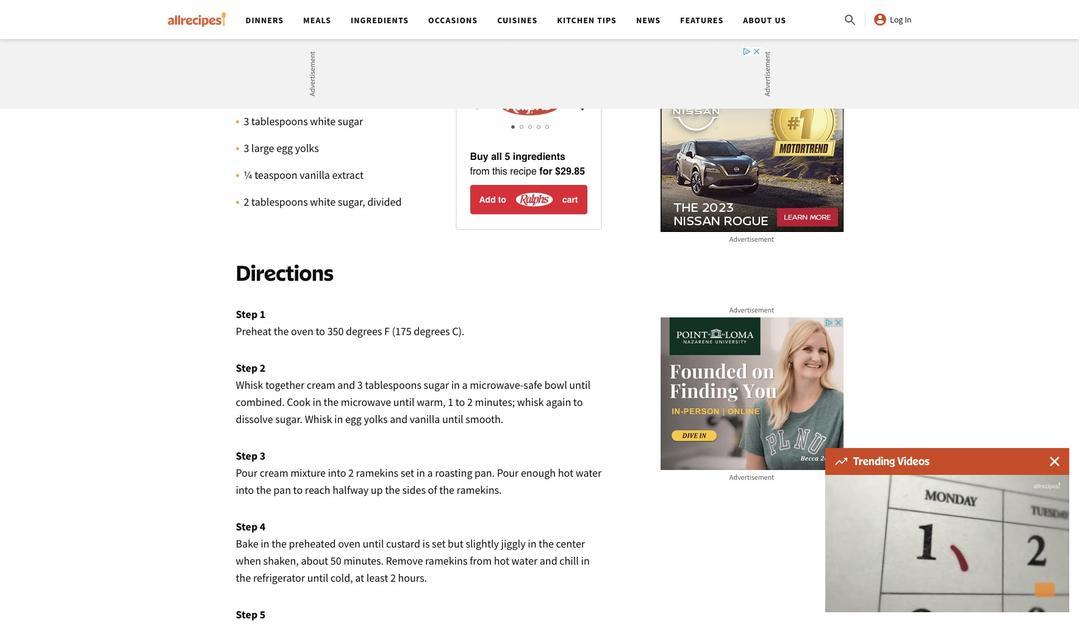 Task type: vqa. For each thing, say whether or not it's contained in the screenshot.


Task type: locate. For each thing, give the bounding box(es) containing it.
from
[[470, 166, 490, 177], [470, 554, 492, 568]]

tablespoons
[[252, 114, 308, 128], [252, 195, 308, 209], [365, 378, 422, 392]]

mixture
[[291, 466, 326, 480]]

oven up 50
[[338, 537, 361, 551]]

ramekins inside pour cream mixture into 2 ramekins set in a roasting pan. pour enough hot water into the pan to reach halfway up the sides of the ramekins.
[[356, 466, 399, 480]]

2 from from the top
[[470, 554, 492, 568]]

minutes.
[[344, 554, 384, 568]]

1 vertical spatial a
[[428, 466, 433, 480]]

until
[[570, 378, 591, 392], [394, 395, 415, 409], [443, 412, 464, 426], [363, 537, 384, 551], [307, 571, 329, 585]]

extract
[[332, 168, 364, 182]]

white down "heavy cream"
[[310, 114, 336, 128]]

0 horizontal spatial water
[[512, 554, 538, 568]]

0 horizontal spatial ramekins
[[356, 466, 399, 480]]

3 for 3 tablespoons white sugar
[[244, 114, 249, 128]]

1 horizontal spatial into
[[328, 466, 346, 480]]

2 white from the top
[[310, 195, 336, 209]]

minutes;
[[475, 395, 515, 409]]

0 vertical spatial ramekins
[[356, 466, 399, 480]]

0 vertical spatial vanilla
[[300, 168, 330, 182]]

to right pan
[[293, 483, 303, 497]]

ingredients link
[[351, 15, 409, 26]]

ramekins.
[[457, 483, 502, 497]]

water down jiggly on the left of the page
[[512, 554, 538, 568]]

cream inside pour cream mixture into 2 ramekins set in a roasting pan. pour enough hot water into the pan to reach halfway up the sides of the ramekins.
[[260, 466, 289, 480]]

1 vertical spatial oven
[[338, 537, 361, 551]]

1 horizontal spatial ingredients
[[351, 15, 409, 26]]

3 up the microwave
[[358, 378, 363, 392]]

least
[[367, 571, 388, 585]]

0 horizontal spatial and
[[338, 378, 355, 392]]

about
[[301, 554, 329, 568]]

and up the microwave
[[338, 378, 355, 392]]

1 vertical spatial ingredients
[[236, 40, 345, 66]]

1 vertical spatial whisk
[[305, 412, 332, 426]]

tablespoons up the microwave
[[365, 378, 422, 392]]

into up 'halfway'
[[328, 466, 346, 480]]

cream for pour
[[260, 466, 289, 480]]

to inside pour cream mixture into 2 ramekins set in a roasting pan. pour enough hot water into the pan to reach halfway up the sides of the ramekins.
[[293, 483, 303, 497]]

the right cook at the left bottom of page
[[324, 395, 339, 409]]

enough
[[521, 466, 556, 480]]

egg
[[277, 141, 293, 155], [346, 412, 362, 426]]

3 inside whisk together cream and 3 tablespoons sugar in a microwave-safe bowl until combined. cook in the microwave until warm, 1 to 2 minutes; whisk again to dissolve sugar. whisk in egg yolks and vanilla until smooth.
[[358, 378, 363, 392]]

kitchen tips
[[558, 15, 617, 26]]

tablespoons for 2
[[252, 195, 308, 209]]

cuisines link
[[498, 15, 538, 26]]

a
[[462, 378, 468, 392], [428, 466, 433, 480]]

1 vertical spatial yolks
[[364, 412, 388, 426]]

pour
[[236, 466, 258, 480], [497, 466, 519, 480]]

tablespoons up 3 large egg yolks
[[252, 114, 308, 128]]

0 vertical spatial ralphs logo image
[[487, 92, 573, 117]]

pan
[[274, 483, 291, 497]]

cuisines
[[498, 15, 538, 26]]

0 horizontal spatial a
[[428, 466, 433, 480]]

in up "1"
[[452, 378, 460, 392]]

0 horizontal spatial set
[[401, 466, 415, 480]]

slightly
[[466, 537, 499, 551]]

1 horizontal spatial pour
[[497, 466, 519, 480]]

tablespoons down teaspoon
[[252, 195, 308, 209]]

cream
[[300, 87, 329, 101], [307, 378, 336, 392], [260, 466, 289, 480]]

occasions link
[[429, 15, 478, 26]]

egg right large
[[277, 141, 293, 155]]

yolks down the microwave
[[364, 412, 388, 426]]

navigation
[[236, 0, 844, 39]]

2 vertical spatial tablespoons
[[365, 378, 422, 392]]

set up sides
[[401, 466, 415, 480]]

1 vertical spatial from
[[470, 554, 492, 568]]

video player application
[[826, 475, 1070, 612]]

0 vertical spatial set
[[401, 466, 415, 480]]

1 vertical spatial cream
[[307, 378, 336, 392]]

degrees left c).
[[414, 324, 450, 338]]

0 horizontal spatial oven
[[291, 324, 314, 338]]

0 horizontal spatial into
[[236, 483, 254, 497]]

and
[[338, 378, 355, 392], [390, 412, 408, 426], [540, 554, 558, 568]]

water inside pour cream mixture into 2 ramekins set in a roasting pan. pour enough hot water into the pan to reach halfway up the sides of the ramekins.
[[576, 466, 602, 480]]

oven left 350
[[291, 324, 314, 338]]

a inside pour cream mixture into 2 ramekins set in a roasting pan. pour enough hot water into the pan to reach halfway up the sides of the ramekins.
[[428, 466, 433, 480]]

1 vertical spatial sugar
[[424, 378, 449, 392]]

advertisement region
[[318, 46, 762, 101], [661, 79, 844, 232], [661, 317, 844, 470]]

tips
[[598, 15, 617, 26]]

cart
[[563, 195, 578, 205]]

in up sides
[[417, 466, 425, 480]]

to right again at the right bottom
[[574, 395, 583, 409]]

trending image
[[836, 458, 848, 465]]

0 horizontal spatial pour
[[236, 466, 258, 480]]

heavy
[[271, 87, 298, 101]]

whisk up combined.
[[236, 378, 263, 392]]

tablespoons for 3
[[252, 114, 308, 128]]

1 horizontal spatial and
[[390, 412, 408, 426]]

3 left large
[[244, 141, 249, 155]]

sugar up warm,
[[424, 378, 449, 392]]

2 vertical spatial and
[[540, 554, 558, 568]]

0 vertical spatial into
[[328, 466, 346, 480]]

the
[[274, 324, 289, 338], [324, 395, 339, 409], [256, 483, 272, 497], [385, 483, 400, 497], [440, 483, 455, 497], [272, 537, 287, 551], [539, 537, 554, 551], [236, 571, 251, 585]]

1 from from the top
[[470, 166, 490, 177]]

oven
[[291, 324, 314, 338], [338, 537, 361, 551]]

us
[[775, 15, 787, 26]]

0 horizontal spatial hot
[[494, 554, 510, 568]]

1 vertical spatial 3
[[244, 141, 249, 155]]

0 vertical spatial sugar
[[338, 114, 363, 128]]

1 horizontal spatial water
[[576, 466, 602, 480]]

ramekins up up
[[356, 466, 399, 480]]

1 vertical spatial ramekins
[[426, 554, 468, 568]]

yolks up "¼ teaspoon vanilla extract"
[[295, 141, 319, 155]]

hot right enough
[[558, 466, 574, 480]]

water
[[576, 466, 602, 480], [512, 554, 538, 568]]

1 horizontal spatial yolks
[[364, 412, 388, 426]]

the right "of" in the bottom of the page
[[440, 483, 455, 497]]

for
[[540, 166, 553, 177]]

(175
[[392, 324, 412, 338]]

0 vertical spatial ingredients
[[351, 15, 409, 26]]

to right "add"
[[499, 195, 507, 205]]

videos
[[898, 455, 930, 468]]

hot down jiggly on the left of the page
[[494, 554, 510, 568]]

until up the minutes.
[[363, 537, 384, 551]]

until left warm,
[[394, 395, 415, 409]]

1 degrees from the left
[[346, 324, 382, 338]]

ralphs logo image
[[487, 92, 573, 117], [509, 191, 560, 209]]

into left pan
[[236, 483, 254, 497]]

1 vertical spatial tablespoons
[[252, 195, 308, 209]]

teaspoon
[[255, 168, 298, 182]]

2 horizontal spatial and
[[540, 554, 558, 568]]

large
[[252, 141, 274, 155]]

about us link
[[744, 15, 787, 26]]

pour right pan.
[[497, 466, 519, 480]]

1 vertical spatial set
[[432, 537, 446, 551]]

1 pour from the left
[[236, 466, 258, 480]]

0 horizontal spatial ingredients
[[236, 40, 345, 66]]

¼ teaspoon vanilla extract
[[244, 168, 364, 182]]

whisk
[[236, 378, 263, 392], [305, 412, 332, 426]]

about us
[[744, 15, 787, 26]]

and left chill
[[540, 554, 558, 568]]

heavy cream
[[271, 87, 329, 101]]

preheat
[[236, 324, 272, 338]]

1 vertical spatial white
[[310, 195, 336, 209]]

3 tablespoons white sugar
[[244, 114, 363, 128]]

hot inside pour cream mixture into 2 ramekins set in a roasting pan. pour enough hot water into the pan to reach halfway up the sides of the ramekins.
[[558, 466, 574, 480]]

0 horizontal spatial whisk
[[236, 378, 263, 392]]

cream up cook at the left bottom of page
[[307, 378, 336, 392]]

into
[[328, 466, 346, 480], [236, 483, 254, 497]]

2 right "1"
[[468, 395, 473, 409]]

navigation containing dinners
[[236, 0, 844, 39]]

degrees left f at the bottom left of page
[[346, 324, 382, 338]]

0 vertical spatial 3
[[244, 114, 249, 128]]

0 horizontal spatial sugar
[[338, 114, 363, 128]]

news link
[[637, 15, 661, 26]]

log in link
[[874, 12, 912, 27]]

ralphs logo image down recipe
[[509, 191, 560, 209]]

cream up pan
[[260, 466, 289, 480]]

microwave-
[[470, 378, 524, 392]]

0 vertical spatial and
[[338, 378, 355, 392]]

a inside whisk together cream and 3 tablespoons sugar in a microwave-safe bowl until combined. cook in the microwave until warm, 1 to 2 minutes; whisk again to dissolve sugar. whisk in egg yolks and vanilla until smooth.
[[462, 378, 468, 392]]

0 vertical spatial white
[[310, 114, 336, 128]]

2 vertical spatial 3
[[358, 378, 363, 392]]

1 horizontal spatial whisk
[[305, 412, 332, 426]]

ramekins down but
[[426, 554, 468, 568]]

together
[[266, 378, 305, 392]]

microwave
[[341, 395, 391, 409]]

trending
[[854, 455, 896, 468]]

water inside 'bake in the preheated oven until custard is set but slightly jiggly in the center when shaken, about 50 minutes. remove ramekins from hot water and chill in the refrigerator until cold, at least 2 hours.'
[[512, 554, 538, 568]]

oven inside 'bake in the preheated oven until custard is set but slightly jiggly in the center when shaken, about 50 minutes. remove ramekins from hot water and chill in the refrigerator until cold, at least 2 hours.'
[[338, 537, 361, 551]]

add to
[[480, 195, 507, 205]]

2 down ¼
[[244, 195, 249, 209]]

1 vertical spatial water
[[512, 554, 538, 568]]

chill
[[560, 554, 579, 568]]

a up "of" in the bottom of the page
[[428, 466, 433, 480]]

2 inside whisk together cream and 3 tablespoons sugar in a microwave-safe bowl until combined. cook in the microwave until warm, 1 to 2 minutes; whisk again to dissolve sugar. whisk in egg yolks and vanilla until smooth.
[[468, 395, 473, 409]]

trending videos
[[854, 455, 930, 468]]

1 horizontal spatial oven
[[338, 537, 361, 551]]

degrees
[[346, 324, 382, 338], [414, 324, 450, 338]]

0 horizontal spatial degrees
[[346, 324, 382, 338]]

1 vertical spatial hot
[[494, 554, 510, 568]]

meals
[[303, 15, 332, 26]]

0 vertical spatial a
[[462, 378, 468, 392]]

pour down dissolve
[[236, 466, 258, 480]]

1 horizontal spatial egg
[[346, 412, 362, 426]]

ingredients
[[351, 15, 409, 26], [236, 40, 345, 66]]

0 horizontal spatial yolks
[[295, 141, 319, 155]]

cream up 3 tablespoons white sugar
[[300, 87, 329, 101]]

2 vertical spatial cream
[[260, 466, 289, 480]]

0 vertical spatial water
[[576, 466, 602, 480]]

1 horizontal spatial ramekins
[[426, 554, 468, 568]]

0 vertical spatial from
[[470, 166, 490, 177]]

in down the microwave
[[335, 412, 343, 426]]

and down the microwave
[[390, 412, 408, 426]]

ramekins
[[356, 466, 399, 480], [426, 554, 468, 568]]

1
[[448, 395, 454, 409]]

0 vertical spatial yolks
[[295, 141, 319, 155]]

0 horizontal spatial vanilla
[[300, 168, 330, 182]]

ralphs logo image down local offers at the top of page
[[487, 92, 573, 117]]

sides
[[403, 483, 426, 497]]

2 pour from the left
[[497, 466, 519, 480]]

center
[[556, 537, 586, 551]]

white left sugar,
[[310, 195, 336, 209]]

1 horizontal spatial a
[[462, 378, 468, 392]]

from down buy
[[470, 166, 490, 177]]

sugar inside whisk together cream and 3 tablespoons sugar in a microwave-safe bowl until combined. cook in the microwave until warm, 1 to 2 minutes; whisk again to dissolve sugar. whisk in egg yolks and vanilla until smooth.
[[424, 378, 449, 392]]

1 vertical spatial ralphs logo image
[[509, 191, 560, 209]]

1 vertical spatial vanilla
[[410, 412, 440, 426]]

0 vertical spatial cream
[[300, 87, 329, 101]]

white for white sugar, divided
[[310, 195, 336, 209]]

0 vertical spatial whisk
[[236, 378, 263, 392]]

recipe
[[511, 166, 537, 177]]

sugar up extract at the left of page
[[338, 114, 363, 128]]

set
[[401, 466, 415, 480], [432, 537, 446, 551]]

1 horizontal spatial sugar
[[424, 378, 449, 392]]

in right jiggly on the left of the page
[[528, 537, 537, 551]]

egg down the microwave
[[346, 412, 362, 426]]

1 white from the top
[[310, 114, 336, 128]]

2 degrees from the left
[[414, 324, 450, 338]]

yolks
[[295, 141, 319, 155], [364, 412, 388, 426]]

vanilla up 2 tablespoons white sugar, divided
[[300, 168, 330, 182]]

3
[[244, 114, 249, 128], [244, 141, 249, 155], [358, 378, 363, 392]]

1 horizontal spatial hot
[[558, 466, 574, 480]]

the up shaken,
[[272, 537, 287, 551]]

2 up 'halfway'
[[349, 466, 354, 480]]

1 horizontal spatial degrees
[[414, 324, 450, 338]]

a left microwave-
[[462, 378, 468, 392]]

jiggly
[[502, 537, 526, 551]]

whisk down cook at the left bottom of page
[[305, 412, 332, 426]]

3 up 3 large egg yolks
[[244, 114, 249, 128]]

50
[[331, 554, 342, 568]]

sugar
[[338, 114, 363, 128], [424, 378, 449, 392]]

1 horizontal spatial set
[[432, 537, 446, 551]]

preheated
[[289, 537, 336, 551]]

set right is
[[432, 537, 446, 551]]

0 vertical spatial hot
[[558, 466, 574, 480]]

0 vertical spatial tablespoons
[[252, 114, 308, 128]]

from down slightly
[[470, 554, 492, 568]]

0 vertical spatial egg
[[277, 141, 293, 155]]

vanilla down warm,
[[410, 412, 440, 426]]

2 right least
[[391, 571, 396, 585]]

in
[[452, 378, 460, 392], [313, 395, 322, 409], [335, 412, 343, 426], [417, 466, 425, 480], [261, 537, 270, 551], [528, 537, 537, 551], [581, 554, 590, 568]]

1 horizontal spatial vanilla
[[410, 412, 440, 426]]

water right enough
[[576, 466, 602, 480]]

1 vertical spatial egg
[[346, 412, 362, 426]]



Task type: describe. For each thing, give the bounding box(es) containing it.
1 vertical spatial and
[[390, 412, 408, 426]]

tablespoons inside whisk together cream and 3 tablespoons sugar in a microwave-safe bowl until combined. cook in the microwave until warm, 1 to 2 minutes; whisk again to dissolve sugar. whisk in egg yolks and vanilla until smooth.
[[365, 378, 422, 392]]

log in
[[891, 14, 912, 25]]

pour cream mixture into 2 ramekins set in a roasting pan. pour enough hot water into the pan to reach halfway up the sides of the ramekins.
[[236, 466, 602, 497]]

c).
[[453, 324, 465, 338]]

search image
[[844, 13, 858, 27]]

log
[[891, 14, 904, 25]]

egg inside whisk together cream and 3 tablespoons sugar in a microwave-safe bowl until combined. cook in the microwave until warm, 1 to 2 minutes; whisk again to dissolve sugar. whisk in egg yolks and vanilla until smooth.
[[346, 412, 362, 426]]

pan.
[[475, 466, 495, 480]]

ingredients
[[513, 152, 566, 163]]

but
[[448, 537, 464, 551]]

0 horizontal spatial egg
[[277, 141, 293, 155]]

offers
[[535, 47, 568, 59]]

$29.85
[[556, 166, 585, 177]]

reach
[[305, 483, 331, 497]]

kitchen tips link
[[558, 15, 617, 26]]

local
[[504, 47, 532, 59]]

about
[[744, 15, 773, 26]]

up
[[371, 483, 383, 497]]

5
[[505, 152, 511, 163]]

preheat the oven to 350 degrees f (175 degrees c).
[[236, 324, 465, 338]]

close image
[[1051, 457, 1060, 466]]

local offers
[[504, 47, 568, 59]]

whisk together cream and 3 tablespoons sugar in a microwave-safe bowl until combined. cook in the microwave until warm, 1 to 2 minutes; whisk again to dissolve sugar. whisk in egg yolks and vanilla until smooth.
[[236, 378, 591, 426]]

vanilla inside whisk together cream and 3 tablespoons sugar in a microwave-safe bowl until combined. cook in the microwave until warm, 1 to 2 minutes; whisk again to dissolve sugar. whisk in egg yolks and vanilla until smooth.
[[410, 412, 440, 426]]

a for microwave-
[[462, 378, 468, 392]]

divided
[[368, 195, 402, 209]]

the left pan
[[256, 483, 272, 497]]

add
[[480, 195, 496, 205]]

a for roasting
[[428, 466, 433, 480]]

of
[[428, 483, 437, 497]]

dinners link
[[246, 15, 284, 26]]

3 large egg yolks
[[244, 141, 319, 155]]

safe
[[524, 378, 543, 392]]

whisk
[[518, 395, 544, 409]]

set inside 'bake in the preheated oven until custard is set but slightly jiggly in the center when shaken, about 50 minutes. remove ramekins from hot water and chill in the refrigerator until cold, at least 2 hours.'
[[432, 537, 446, 551]]

the down "when"
[[236, 571, 251, 585]]

warm,
[[417, 395, 446, 409]]

occasions
[[429, 15, 478, 26]]

white for white sugar
[[310, 114, 336, 128]]

this
[[493, 166, 508, 177]]

bowl
[[545, 378, 568, 392]]

the left center
[[539, 537, 554, 551]]

home image
[[168, 12, 226, 27]]

dissolve
[[236, 412, 273, 426]]

directions
[[236, 260, 334, 286]]

ingredients inside navigation
[[351, 15, 409, 26]]

until down "1"
[[443, 412, 464, 426]]

cream for heavy
[[300, 87, 329, 101]]

350
[[328, 324, 344, 338]]

until down about on the left bottom
[[307, 571, 329, 585]]

at
[[355, 571, 365, 585]]

features
[[681, 15, 724, 26]]

2 tablespoons white sugar, divided
[[244, 195, 402, 209]]

buy
[[470, 152, 489, 163]]

combined.
[[236, 395, 285, 409]]

from inside 'bake in the preheated oven until custard is set but slightly jiggly in the center when shaken, about 50 minutes. remove ramekins from hot water and chill in the refrigerator until cold, at least 2 hours.'
[[470, 554, 492, 568]]

hours.
[[398, 571, 427, 585]]

kitchen
[[558, 15, 595, 26]]

and inside 'bake in the preheated oven until custard is set but slightly jiggly in the center when shaken, about 50 minutes. remove ramekins from hot water and chill in the refrigerator until cold, at least 2 hours.'
[[540, 554, 558, 568]]

buy all 5 ingredients from this recipe for $29.85
[[470, 152, 585, 177]]

to left 350
[[316, 324, 325, 338]]

in right cook at the left bottom of page
[[313, 395, 322, 409]]

account image
[[874, 12, 888, 27]]

0 vertical spatial oven
[[291, 324, 314, 338]]

the right up
[[385, 483, 400, 497]]

sugar.
[[275, 412, 303, 426]]

when
[[236, 554, 261, 568]]

2 inside pour cream mixture into 2 ramekins set in a roasting pan. pour enough hot water into the pan to reach halfway up the sides of the ramekins.
[[349, 466, 354, 480]]

smooth.
[[466, 412, 504, 426]]

ramekins inside 'bake in the preheated oven until custard is set but slightly jiggly in the center when shaken, about 50 minutes. remove ramekins from hot water and chill in the refrigerator until cold, at least 2 hours.'
[[426, 554, 468, 568]]

cold,
[[331, 571, 353, 585]]

refrigerator
[[253, 571, 305, 585]]

2 inside 'bake in the preheated oven until custard is set but slightly jiggly in the center when shaken, about 50 minutes. remove ramekins from hot water and chill in the refrigerator until cold, at least 2 hours.'
[[391, 571, 396, 585]]

1 vertical spatial into
[[236, 483, 254, 497]]

until right bowl
[[570, 378, 591, 392]]

custard
[[386, 537, 421, 551]]

in inside pour cream mixture into 2 ramekins set in a roasting pan. pour enough hot water into the pan to reach halfway up the sides of the ramekins.
[[417, 466, 425, 480]]

roasting
[[435, 466, 473, 480]]

in right chill
[[581, 554, 590, 568]]

cream inside whisk together cream and 3 tablespoons sugar in a microwave-safe bowl until combined. cook in the microwave until warm, 1 to 2 minutes; whisk again to dissolve sugar. whisk in egg yolks and vanilla until smooth.
[[307, 378, 336, 392]]

in right bake at the bottom
[[261, 537, 270, 551]]

from inside buy all 5 ingredients from this recipe for $29.85
[[470, 166, 490, 177]]

yolks inside whisk together cream and 3 tablespoons sugar in a microwave-safe bowl until combined. cook in the microwave until warm, 1 to 2 minutes; whisk again to dissolve sugar. whisk in egg yolks and vanilla until smooth.
[[364, 412, 388, 426]]

hot inside 'bake in the preheated oven until custard is set but slightly jiggly in the center when shaken, about 50 minutes. remove ramekins from hot water and chill in the refrigerator until cold, at least 2 hours.'
[[494, 554, 510, 568]]

the right preheat
[[274, 324, 289, 338]]

f
[[385, 324, 390, 338]]

to right "1"
[[456, 395, 465, 409]]

set inside pour cream mixture into 2 ramekins set in a roasting pan. pour enough hot water into the pan to reach halfway up the sides of the ramekins.
[[401, 466, 415, 480]]

cook
[[287, 395, 311, 409]]

the inside whisk together cream and 3 tablespoons sugar in a microwave-safe bowl until combined. cook in the microwave until warm, 1 to 2 minutes; whisk again to dissolve sugar. whisk in egg yolks and vanilla until smooth.
[[324, 395, 339, 409]]

in
[[905, 14, 912, 25]]

is
[[423, 537, 430, 551]]

3 for 3 large egg yolks
[[244, 141, 249, 155]]

dinners
[[246, 15, 284, 26]]

halfway
[[333, 483, 369, 497]]

bake in the preheated oven until custard is set but slightly jiggly in the center when shaken, about 50 minutes. remove ramekins from hot water and chill in the refrigerator until cold, at least 2 hours.
[[236, 537, 590, 585]]

remove
[[386, 554, 423, 568]]

features link
[[681, 15, 724, 26]]

all
[[492, 152, 502, 163]]

news
[[637, 15, 661, 26]]

meals link
[[303, 15, 332, 26]]

sugar,
[[338, 195, 366, 209]]

again
[[546, 395, 572, 409]]

¼
[[244, 168, 252, 182]]



